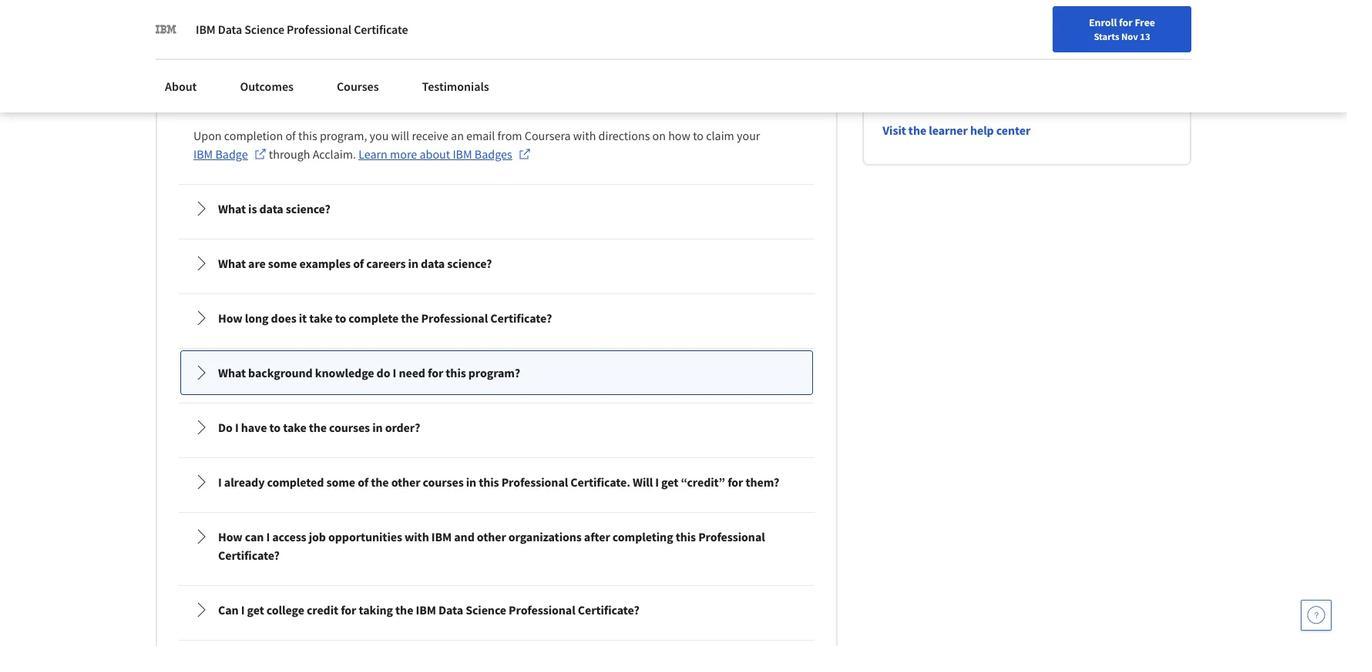 Task type: locate. For each thing, give the bounding box(es) containing it.
ibm down upon at the top left
[[193, 146, 213, 162]]

0 vertical spatial can
[[245, 91, 264, 106]]

learn more about ibm badges link
[[359, 145, 531, 163]]

0 horizontal spatial data
[[259, 201, 283, 217]]

badge
[[215, 146, 248, 162]]

2 vertical spatial what
[[218, 365, 246, 381]]

program,
[[320, 128, 367, 143]]

i
[[266, 91, 270, 106], [393, 365, 396, 381], [235, 420, 239, 435], [218, 475, 222, 490], [655, 475, 659, 490], [266, 529, 270, 545], [241, 603, 245, 618]]

1 horizontal spatial science
[[466, 603, 506, 618]]

0 vertical spatial data
[[218, 22, 242, 37]]

certificate? down access
[[218, 548, 280, 563]]

0 vertical spatial to
[[693, 128, 704, 143]]

learn
[[359, 146, 388, 162]]

i already completed some of the other courses in this professional certificate. will i get "credit" for them? button
[[181, 461, 813, 504]]

data inside the what is data science? dropdown button
[[259, 201, 283, 217]]

to right how
[[693, 128, 704, 143]]

professional up program?
[[421, 311, 488, 326]]

2 vertical spatial in
[[466, 475, 476, 490]]

opens in a new tab image
[[254, 148, 266, 160], [518, 148, 531, 160]]

certificate? down after
[[578, 603, 639, 618]]

opens in a new tab image down completion
[[254, 148, 266, 160]]

what for what is data science?
[[218, 201, 246, 217]]

i inside how can i access job opportunities with ibm and other organizations after completing this professional certificate?
[[266, 529, 270, 545]]

other down order? on the left
[[391, 475, 420, 490]]

how
[[218, 91, 243, 106], [218, 311, 243, 326], [218, 529, 243, 545]]

certificate? up what background knowledge do i need for this program? "dropdown button"
[[490, 311, 552, 326]]

1 opens in a new tab image from the left
[[254, 148, 266, 160]]

1 horizontal spatial opens in a new tab image
[[518, 148, 531, 160]]

this
[[298, 128, 317, 143], [446, 365, 466, 381], [479, 475, 499, 490], [676, 529, 696, 545]]

in right careers
[[408, 256, 418, 271]]

data right is
[[259, 201, 283, 217]]

3 how from the top
[[218, 529, 243, 545]]

1 vertical spatial how
[[218, 311, 243, 326]]

through acclaim.
[[266, 146, 359, 162]]

1 vertical spatial some
[[326, 475, 355, 490]]

for
[[1119, 15, 1133, 29], [428, 365, 443, 381], [728, 475, 743, 490], [341, 603, 356, 618]]

from
[[498, 128, 522, 143]]

science? up how long does it take to complete the professional certificate? dropdown button
[[447, 256, 492, 271]]

1 horizontal spatial take
[[309, 311, 333, 326]]

can left access
[[245, 529, 264, 545]]

1 horizontal spatial certificate?
[[490, 311, 552, 326]]

outcomes link
[[231, 69, 303, 103]]

2 vertical spatial to
[[269, 420, 281, 435]]

1 vertical spatial of
[[353, 256, 364, 271]]

get right will
[[661, 475, 678, 490]]

what inside dropdown button
[[218, 201, 246, 217]]

courses up and
[[423, 475, 464, 490]]

data inside "what are some examples of careers in data science?" dropdown button
[[421, 256, 445, 271]]

1 vertical spatial get
[[247, 603, 264, 618]]

2 how from the top
[[218, 311, 243, 326]]

1 horizontal spatial with
[[573, 128, 596, 143]]

science?
[[286, 201, 331, 217], [447, 256, 492, 271]]

of inside 'i already completed some of the other courses in this professional certificate. will i get "credit" for them?' dropdown button
[[358, 475, 369, 490]]

claim
[[706, 128, 734, 143]]

2 what from the top
[[218, 256, 246, 271]]

2 opens in a new tab image from the left
[[518, 148, 531, 160]]

after
[[584, 529, 610, 545]]

1 vertical spatial what
[[218, 256, 246, 271]]

0 vertical spatial with
[[573, 128, 596, 143]]

the up opportunities
[[371, 475, 389, 490]]

1 vertical spatial science
[[466, 603, 506, 618]]

english button
[[1024, 0, 1117, 50]]

courses
[[329, 420, 370, 435], [423, 475, 464, 490]]

what inside "dropdown button"
[[218, 365, 246, 381]]

what background knowledge do i need for this program?
[[218, 365, 520, 381]]

program?
[[468, 365, 520, 381]]

opens in a new tab image down from
[[518, 148, 531, 160]]

how for how can i access job opportunities with ibm and other organizations after completing this professional certificate?
[[218, 529, 243, 545]]

0 vertical spatial certificate?
[[490, 311, 552, 326]]

2 can from the top
[[245, 529, 264, 545]]

this inside "dropdown button"
[[446, 365, 466, 381]]

science? inside dropdown button
[[447, 256, 492, 271]]

do i have to take the courses in order? button
[[181, 406, 813, 449]]

will
[[391, 128, 409, 143]]

for inside "dropdown button"
[[428, 365, 443, 381]]

13
[[1140, 30, 1150, 42]]

more
[[390, 146, 417, 162]]

None search field
[[220, 10, 590, 40]]

2 vertical spatial how
[[218, 529, 243, 545]]

professional down "credit"
[[698, 529, 765, 545]]

how for how long does it take to complete the professional certificate?
[[218, 311, 243, 326]]

1 horizontal spatial science?
[[447, 256, 492, 271]]

outcomes
[[240, 79, 294, 94]]

in
[[408, 256, 418, 271], [372, 420, 383, 435], [466, 475, 476, 490]]

2 vertical spatial certificate?
[[578, 603, 639, 618]]

take right have
[[283, 420, 306, 435]]

1 what from the top
[[218, 201, 246, 217]]

ibm
[[196, 22, 216, 37], [318, 91, 339, 106], [193, 146, 213, 162], [453, 146, 472, 162], [431, 529, 452, 545], [416, 603, 436, 618]]

how left long
[[218, 311, 243, 326]]

with right coursera
[[573, 128, 596, 143]]

this left program?
[[446, 365, 466, 381]]

professional
[[287, 22, 352, 37], [421, 311, 488, 326], [501, 475, 568, 490], [698, 529, 765, 545], [509, 603, 576, 618]]

opens in a new tab image inside ibm badge link
[[254, 148, 266, 160]]

list containing how can i earn my ibm badge?
[[176, 72, 818, 647]]

list item
[[179, 641, 815, 647]]

3 what from the top
[[218, 365, 246, 381]]

2 horizontal spatial to
[[693, 128, 704, 143]]

science up outcomes link
[[244, 22, 284, 37]]

how can i access job opportunities with ibm and other organizations after completing this professional certificate?
[[218, 529, 765, 563]]

how can i access job opportunities with ibm and other organizations after completing this professional certificate? button
[[181, 516, 813, 577]]

professional up 'organizations' at left bottom
[[501, 475, 568, 490]]

can inside how can i access job opportunities with ibm and other organizations after completing this professional certificate?
[[245, 529, 264, 545]]

2 horizontal spatial certificate?
[[578, 603, 639, 618]]

0 horizontal spatial science
[[244, 22, 284, 37]]

of
[[285, 128, 296, 143], [353, 256, 364, 271], [358, 475, 369, 490]]

to right have
[[269, 420, 281, 435]]

get right can at the left bottom of page
[[247, 603, 264, 618]]

1 can from the top
[[245, 91, 264, 106]]

some right the completed
[[326, 475, 355, 490]]

the
[[909, 122, 927, 138], [401, 311, 419, 326], [309, 420, 327, 435], [371, 475, 389, 490], [395, 603, 413, 618]]

1 vertical spatial other
[[477, 529, 506, 545]]

the up the completed
[[309, 420, 327, 435]]

the right visit
[[909, 122, 927, 138]]

0 vertical spatial in
[[408, 256, 418, 271]]

of left careers
[[353, 256, 364, 271]]

0 horizontal spatial get
[[247, 603, 264, 618]]

testimonials link
[[413, 69, 498, 103]]

what left are
[[218, 256, 246, 271]]

courses left order? on the left
[[329, 420, 370, 435]]

can for access
[[245, 529, 264, 545]]

0 vertical spatial how
[[218, 91, 243, 106]]

data right ibm image
[[218, 22, 242, 37]]

science? down through acclaim.
[[286, 201, 331, 217]]

1 vertical spatial science?
[[447, 256, 492, 271]]

access
[[272, 529, 306, 545]]

nov
[[1121, 30, 1138, 42]]

to
[[693, 128, 704, 143], [335, 311, 346, 326], [269, 420, 281, 435]]

already
[[224, 475, 265, 490]]

1 horizontal spatial data
[[438, 603, 463, 618]]

how inside how can i access job opportunities with ibm and other organizations after completing this professional certificate?
[[218, 529, 243, 545]]

knowledge
[[315, 365, 374, 381]]

organizations
[[509, 529, 582, 545]]

0 horizontal spatial science?
[[286, 201, 331, 217]]

2 vertical spatial of
[[358, 475, 369, 490]]

do
[[218, 420, 233, 435]]

for right need
[[428, 365, 443, 381]]

what is data science? button
[[181, 187, 813, 230]]

ibm down an
[[453, 146, 472, 162]]

this right completing
[[676, 529, 696, 545]]

of up opportunities
[[358, 475, 369, 490]]

1 vertical spatial data
[[438, 603, 463, 618]]

list
[[176, 72, 818, 647]]

0 horizontal spatial to
[[269, 420, 281, 435]]

what left is
[[218, 201, 246, 217]]

of inside "what are some examples of careers in data science?" dropdown button
[[353, 256, 364, 271]]

0 horizontal spatial in
[[372, 420, 383, 435]]

list item inside list
[[179, 641, 815, 647]]

this up through acclaim.
[[298, 128, 317, 143]]

1 horizontal spatial other
[[477, 529, 506, 545]]

0 horizontal spatial some
[[268, 256, 297, 271]]

1 vertical spatial with
[[405, 529, 429, 545]]

in left order? on the left
[[372, 420, 383, 435]]

1 horizontal spatial some
[[326, 475, 355, 490]]

ibm image
[[156, 18, 177, 40]]

about
[[165, 79, 197, 94]]

to left complete
[[335, 311, 346, 326]]

other right and
[[477, 529, 506, 545]]

0 horizontal spatial data
[[218, 22, 242, 37]]

1 vertical spatial courses
[[423, 475, 464, 490]]

some right are
[[268, 256, 297, 271]]

what left background
[[218, 365, 246, 381]]

0 vertical spatial what
[[218, 201, 246, 217]]

take
[[309, 311, 333, 326], [283, 420, 306, 435]]

in up and
[[466, 475, 476, 490]]

with left and
[[405, 529, 429, 545]]

how down already
[[218, 529, 243, 545]]

how up upon at the top left
[[218, 91, 243, 106]]

0 vertical spatial take
[[309, 311, 333, 326]]

0 vertical spatial other
[[391, 475, 420, 490]]

take right it
[[309, 311, 333, 326]]

other
[[391, 475, 420, 490], [477, 529, 506, 545]]

0 horizontal spatial with
[[405, 529, 429, 545]]

data
[[218, 22, 242, 37], [438, 603, 463, 618]]

1 vertical spatial can
[[245, 529, 264, 545]]

1 horizontal spatial data
[[421, 256, 445, 271]]

some
[[268, 256, 297, 271], [326, 475, 355, 490]]

data down and
[[438, 603, 463, 618]]

for up nov
[[1119, 15, 1133, 29]]

0 vertical spatial get
[[661, 475, 678, 490]]

can
[[245, 91, 264, 106], [245, 529, 264, 545]]

1 vertical spatial take
[[283, 420, 306, 435]]

can left earn
[[245, 91, 264, 106]]

0 vertical spatial science?
[[286, 201, 331, 217]]

what inside dropdown button
[[218, 256, 246, 271]]

courses link
[[327, 69, 388, 103]]

1 horizontal spatial to
[[335, 311, 346, 326]]

opens in a new tab image inside learn more about ibm badges link
[[518, 148, 531, 160]]

0 horizontal spatial other
[[391, 475, 420, 490]]

0 horizontal spatial certificate?
[[218, 548, 280, 563]]

data right careers
[[421, 256, 445, 271]]

1 vertical spatial certificate?
[[218, 548, 280, 563]]

1 how from the top
[[218, 91, 243, 106]]

0 horizontal spatial opens in a new tab image
[[254, 148, 266, 160]]

how for how can i earn my ibm badge?
[[218, 91, 243, 106]]

have
[[241, 420, 267, 435]]

of up "through"
[[285, 128, 296, 143]]

0 vertical spatial data
[[259, 201, 283, 217]]

1 horizontal spatial in
[[408, 256, 418, 271]]

center
[[996, 122, 1031, 138]]

0 horizontal spatial courses
[[329, 420, 370, 435]]

ibm data science professional certificate
[[196, 22, 408, 37]]

ibm left and
[[431, 529, 452, 545]]

science down how can i access job opportunities with ibm and other organizations after completing this professional certificate?
[[466, 603, 506, 618]]

background
[[248, 365, 313, 381]]

0 horizontal spatial take
[[283, 420, 306, 435]]

credit
[[307, 603, 338, 618]]

data
[[259, 201, 283, 217], [421, 256, 445, 271]]

starts
[[1094, 30, 1119, 42]]

1 vertical spatial data
[[421, 256, 445, 271]]



Task type: vqa. For each thing, say whether or not it's contained in the screenshot.
Upon
yes



Task type: describe. For each thing, give the bounding box(es) containing it.
other inside 'i already completed some of the other courses in this professional certificate. will i get "credit" for them?' dropdown button
[[391, 475, 420, 490]]

for inside the enroll for free starts nov 13
[[1119, 15, 1133, 29]]

how can i earn my ibm badge? button
[[181, 77, 813, 120]]

"credit"
[[681, 475, 725, 490]]

ibm badge
[[193, 146, 248, 162]]

for right credit
[[341, 603, 356, 618]]

order?
[[385, 420, 420, 435]]

what is data science?
[[218, 201, 331, 217]]

ibm inside how can i access job opportunities with ibm and other organizations after completing this professional certificate?
[[431, 529, 452, 545]]

what are some examples of careers in data science?
[[218, 256, 492, 271]]

0 vertical spatial courses
[[329, 420, 370, 435]]

acclaim.
[[313, 146, 356, 162]]

my
[[299, 91, 316, 106]]

ibm right my
[[318, 91, 339, 106]]

ibm badge link
[[193, 145, 266, 163]]

will
[[633, 475, 653, 490]]

visit the learner help center link
[[883, 122, 1031, 138]]

does
[[271, 311, 296, 326]]

do
[[377, 365, 390, 381]]

about
[[420, 146, 450, 162]]

professional inside how can i access job opportunities with ibm and other organizations after completing this professional certificate?
[[698, 529, 765, 545]]

i inside "dropdown button"
[[393, 365, 396, 381]]

of for some
[[358, 475, 369, 490]]

certificate.
[[571, 475, 630, 490]]

enroll for free starts nov 13
[[1089, 15, 1155, 42]]

completing
[[613, 529, 673, 545]]

complete
[[349, 311, 399, 326]]

science? inside dropdown button
[[286, 201, 331, 217]]

upon
[[193, 128, 222, 143]]

help center image
[[1307, 607, 1326, 625]]

careers
[[366, 256, 406, 271]]

and
[[454, 529, 475, 545]]

what for what background knowledge do i need for this program?
[[218, 365, 246, 381]]

visit the learner help center
[[883, 122, 1031, 138]]

this down do i have to take the courses in order? dropdown button
[[479, 475, 499, 490]]

how
[[668, 128, 691, 143]]

1 vertical spatial to
[[335, 311, 346, 326]]

can
[[218, 603, 239, 618]]

are
[[248, 256, 266, 271]]

0 vertical spatial some
[[268, 256, 297, 271]]

opportunities
[[328, 529, 402, 545]]

visit
[[883, 122, 906, 138]]

of for examples
[[353, 256, 364, 271]]

opens in a new tab image for ibm badge
[[254, 148, 266, 160]]

professional down 'organizations' at left bottom
[[509, 603, 576, 618]]

2 horizontal spatial in
[[466, 475, 476, 490]]

can i get college credit for taking the ibm data science professional certificate? button
[[181, 589, 813, 632]]

completed
[[267, 475, 324, 490]]

learn more about ibm badges
[[359, 146, 512, 162]]

free
[[1135, 15, 1155, 29]]

earn
[[272, 91, 297, 106]]

enroll
[[1089, 15, 1117, 29]]

how long does it take to complete the professional certificate?
[[218, 311, 552, 326]]

0 vertical spatial science
[[244, 22, 284, 37]]

taking
[[359, 603, 393, 618]]

it
[[299, 311, 307, 326]]

can for earn
[[245, 91, 264, 106]]

do i have to take the courses in order?
[[218, 420, 420, 435]]

more
[[883, 94, 916, 113]]

upon completion of this program, you will receive an email from coursera with directions on how to claim your
[[193, 128, 763, 143]]

show notifications image
[[1139, 19, 1158, 38]]

job
[[309, 529, 326, 545]]

examples
[[299, 256, 351, 271]]

ibm right taking
[[416, 603, 436, 618]]

how can i earn my ibm badge?
[[218, 91, 380, 106]]

the right taking
[[395, 603, 413, 618]]

data inside can i get college credit for taking the ibm data science professional certificate? dropdown button
[[438, 603, 463, 618]]

help
[[970, 122, 994, 138]]

need
[[399, 365, 425, 381]]

1 vertical spatial in
[[372, 420, 383, 435]]

english
[[1052, 17, 1089, 33]]

take for to
[[283, 420, 306, 435]]

professional left certificate
[[287, 22, 352, 37]]

badges
[[475, 146, 512, 162]]

learner
[[929, 122, 968, 138]]

can i get college credit for taking the ibm data science professional certificate?
[[218, 603, 639, 618]]

badge?
[[341, 91, 380, 106]]

them?
[[746, 475, 780, 490]]

how long does it take to complete the professional certificate? button
[[181, 297, 813, 340]]

courses
[[337, 79, 379, 94]]

testimonials
[[422, 79, 489, 94]]

1 horizontal spatial courses
[[423, 475, 464, 490]]

this inside how can i access job opportunities with ibm and other organizations after completing this professional certificate?
[[676, 529, 696, 545]]

college
[[267, 603, 304, 618]]

coursera
[[525, 128, 571, 143]]

the right complete
[[401, 311, 419, 326]]

on
[[652, 128, 666, 143]]

1 horizontal spatial get
[[661, 475, 678, 490]]

long
[[245, 311, 269, 326]]

what are some examples of careers in data science? button
[[181, 242, 813, 285]]

receive
[[412, 128, 448, 143]]

directions
[[599, 128, 650, 143]]

certificate? inside how can i access job opportunities with ibm and other organizations after completing this professional certificate?
[[218, 548, 280, 563]]

for left the them?
[[728, 475, 743, 490]]

is
[[248, 201, 257, 217]]

take for it
[[309, 311, 333, 326]]

with inside how can i access job opportunities with ibm and other organizations after completing this professional certificate?
[[405, 529, 429, 545]]

opens in a new tab image for learn more about ibm badges
[[518, 148, 531, 160]]

what for what are some examples of careers in data science?
[[218, 256, 246, 271]]

about link
[[156, 69, 206, 103]]

0 vertical spatial of
[[285, 128, 296, 143]]

ibm right ibm image
[[196, 22, 216, 37]]

i already completed some of the other courses in this professional certificate. will i get "credit" for them?
[[218, 475, 780, 490]]

you
[[370, 128, 389, 143]]

other inside how can i access job opportunities with ibm and other organizations after completing this professional certificate?
[[477, 529, 506, 545]]

certificate
[[354, 22, 408, 37]]

through
[[269, 146, 310, 162]]

science inside dropdown button
[[466, 603, 506, 618]]

your
[[737, 128, 760, 143]]

more questions
[[883, 94, 983, 113]]

completion
[[224, 128, 283, 143]]



